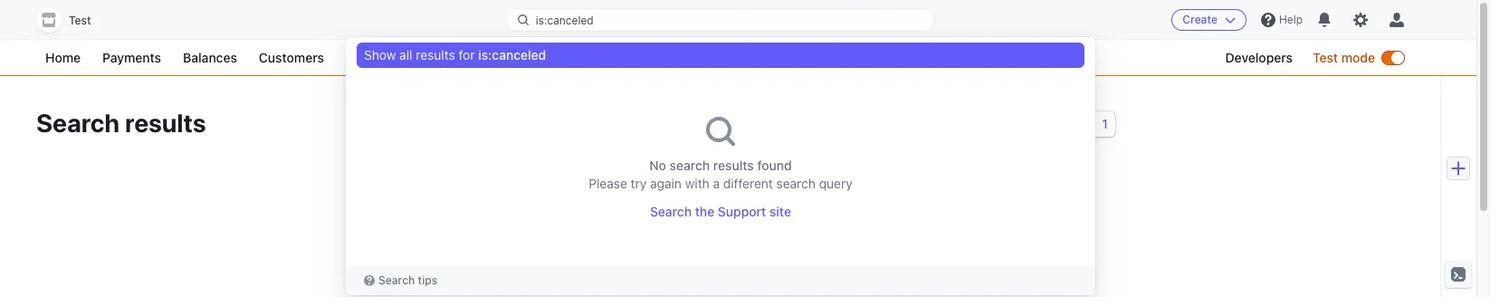 Task type: locate. For each thing, give the bounding box(es) containing it.
no inside no search results found please try again with a different search query
[[650, 158, 666, 173]]

no
[[650, 158, 666, 173], [439, 266, 463, 287]]

test
[[69, 14, 91, 27], [1313, 50, 1339, 65]]

1 horizontal spatial found
[[758, 158, 792, 173]]

reports
[[480, 50, 527, 65]]

home link
[[36, 47, 90, 69]]

0 horizontal spatial search
[[467, 266, 524, 287]]

1 vertical spatial no
[[439, 266, 463, 287]]

test inside button
[[69, 14, 91, 27]]

0 horizontal spatial found
[[591, 266, 641, 287]]

search for search tips
[[379, 274, 415, 287]]

0 horizontal spatial search
[[36, 108, 120, 138]]

help
[[1280, 13, 1303, 26]]

search down the 'home' link
[[36, 108, 120, 138]]

2 horizontal spatial search
[[650, 204, 692, 219]]

test
[[713, 77, 737, 88]]

1 horizontal spatial no
[[650, 158, 666, 173]]

1 vertical spatial test
[[1313, 50, 1339, 65]]

1 vertical spatial search
[[777, 176, 816, 191]]

results for no search results found please try again with a different search query
[[713, 158, 754, 173]]

results
[[416, 47, 455, 62], [125, 108, 206, 138], [713, 158, 754, 173], [528, 266, 587, 287]]

1 horizontal spatial test
[[1313, 50, 1339, 65]]

found inside no search results found please try again with a different search query
[[758, 158, 792, 173]]

try
[[631, 176, 647, 191]]

developers link
[[1217, 47, 1302, 69]]

show
[[364, 47, 396, 62]]

0 vertical spatial test
[[69, 14, 91, 27]]

0 vertical spatial search
[[36, 108, 120, 138]]

test for test mode
[[1313, 50, 1339, 65]]

found for no search results found please try again with a different search query
[[758, 158, 792, 173]]

no up again
[[650, 158, 666, 173]]

search up with
[[670, 158, 710, 173]]

search up site
[[777, 176, 816, 191]]

results inside no search results found please try again with a different search query
[[713, 158, 754, 173]]

0 vertical spatial search
[[670, 158, 710, 173]]

0 vertical spatial found
[[758, 158, 792, 173]]

1 horizontal spatial search
[[670, 158, 710, 173]]

no right tips
[[439, 266, 463, 287]]

2 vertical spatial search
[[379, 274, 415, 287]]

test data
[[713, 77, 764, 88]]

1 horizontal spatial search
[[379, 274, 415, 287]]

search for no search results found please try again with a different search query
[[670, 158, 710, 173]]

payments link
[[93, 47, 170, 69]]

search
[[670, 158, 710, 173], [777, 176, 816, 191], [467, 266, 524, 287]]

search left tips
[[379, 274, 415, 287]]

1 button
[[1032, 111, 1116, 136]]

2 vertical spatial search
[[467, 266, 524, 287]]

products
[[346, 50, 400, 65]]

customers link
[[250, 47, 333, 69]]

again
[[650, 176, 682, 191]]

test up the "home"
[[69, 14, 91, 27]]

search
[[36, 108, 120, 138], [650, 204, 692, 219], [379, 274, 415, 287]]

products link
[[337, 47, 409, 69]]

found
[[758, 158, 792, 173], [591, 266, 641, 287]]

support
[[718, 204, 767, 219]]

help button
[[1254, 5, 1310, 34]]

create button
[[1172, 9, 1247, 31]]

payments
[[102, 50, 161, 65]]

for
[[459, 47, 475, 62]]

0 horizontal spatial test
[[69, 14, 91, 27]]

search right tips
[[467, 266, 524, 287]]

search for no search results found
[[467, 266, 524, 287]]

results for show all results for is:canceled
[[416, 47, 455, 62]]

all
[[400, 47, 413, 62]]

results for no search results found
[[528, 266, 587, 287]]

1 vertical spatial search
[[650, 204, 692, 219]]

test mode
[[1313, 50, 1376, 65]]

None search field
[[507, 9, 934, 31]]

found for no search results found
[[591, 266, 641, 287]]

1 vertical spatial found
[[591, 266, 641, 287]]

search tips link
[[364, 274, 438, 288]]

2 horizontal spatial search
[[777, 176, 816, 191]]

search down again
[[650, 204, 692, 219]]

search tips
[[379, 274, 438, 287]]

with
[[685, 176, 710, 191]]

test left mode
[[1313, 50, 1339, 65]]

search for search results
[[36, 108, 120, 138]]

site
[[770, 204, 792, 219]]

0 vertical spatial no
[[650, 158, 666, 173]]

Search… text field
[[507, 9, 934, 31]]

0 horizontal spatial no
[[439, 266, 463, 287]]

billing link
[[413, 47, 467, 69]]

home
[[45, 50, 81, 65]]



Task type: vqa. For each thing, say whether or not it's contained in the screenshot.
DATA on the top
yes



Task type: describe. For each thing, give the bounding box(es) containing it.
create
[[1183, 13, 1218, 26]]

no search results found please try again with a different search query
[[589, 158, 853, 191]]

different
[[724, 176, 773, 191]]

no search results found
[[439, 266, 641, 287]]

show all results for is:canceled
[[364, 47, 546, 62]]

reports link
[[471, 47, 536, 69]]

billing
[[422, 50, 458, 65]]

search results
[[36, 108, 206, 138]]

no for no search results found
[[439, 266, 463, 287]]

search the support site link
[[650, 204, 792, 219]]

search the support site
[[650, 204, 792, 219]]

the
[[695, 204, 715, 219]]

balances link
[[174, 47, 246, 69]]

connect
[[549, 50, 599, 65]]

please
[[589, 176, 628, 191]]

1
[[1103, 115, 1109, 131]]

data
[[739, 77, 764, 88]]

mode
[[1342, 50, 1376, 65]]

more button
[[612, 47, 679, 69]]

balances
[[183, 50, 237, 65]]

test for test
[[69, 14, 91, 27]]

connect link
[[540, 47, 608, 69]]

search for search the support site
[[650, 204, 692, 219]]

a
[[713, 176, 720, 191]]

tips
[[418, 274, 438, 287]]

is:canceled
[[478, 47, 546, 62]]

query
[[819, 176, 853, 191]]

test button
[[36, 7, 109, 33]]

more
[[621, 50, 652, 65]]

developers
[[1226, 50, 1293, 65]]

no for no search results found please try again with a different search query
[[650, 158, 666, 173]]

customers
[[259, 50, 324, 65]]



